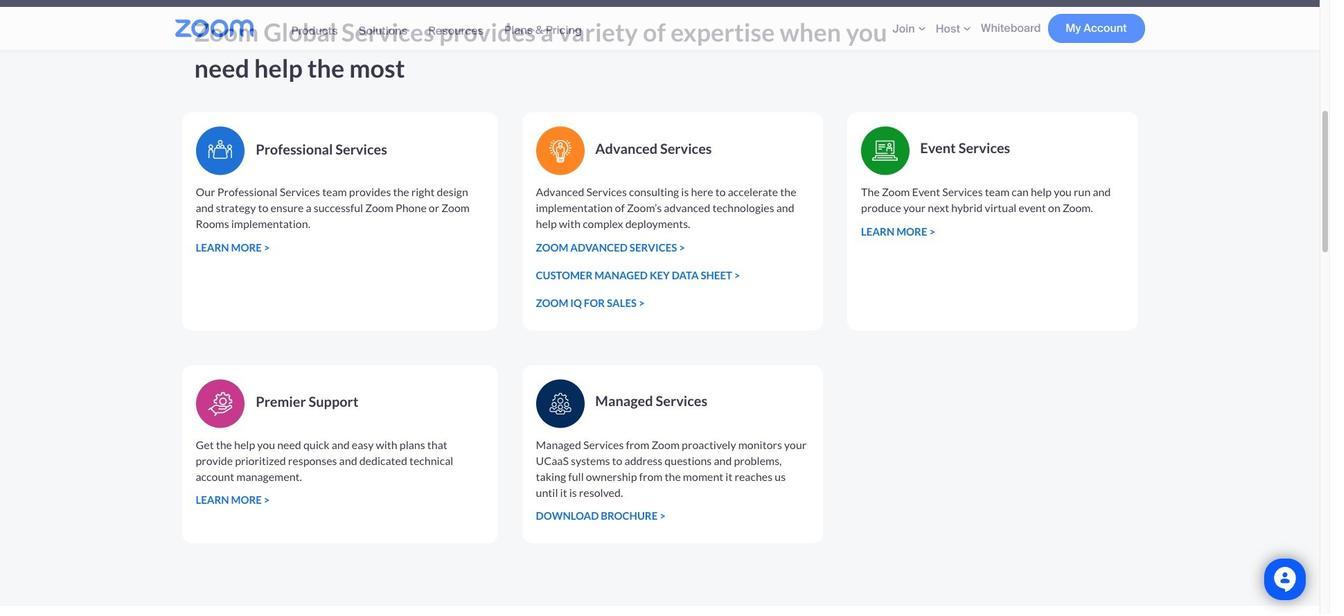 Task type: locate. For each thing, give the bounding box(es) containing it.
None search field
[[746, 0, 793, 11]]

search image
[[729, 0, 740, 5], [796, 0, 809, 6], [796, 0, 809, 6]]

clear image
[[778, 0, 786, 5]]

clear image
[[778, 0, 786, 5]]



Task type: describe. For each thing, give the bounding box(es) containing it.
zoom logo image
[[175, 28, 253, 46]]



Task type: vqa. For each thing, say whether or not it's contained in the screenshot.
co-
no



